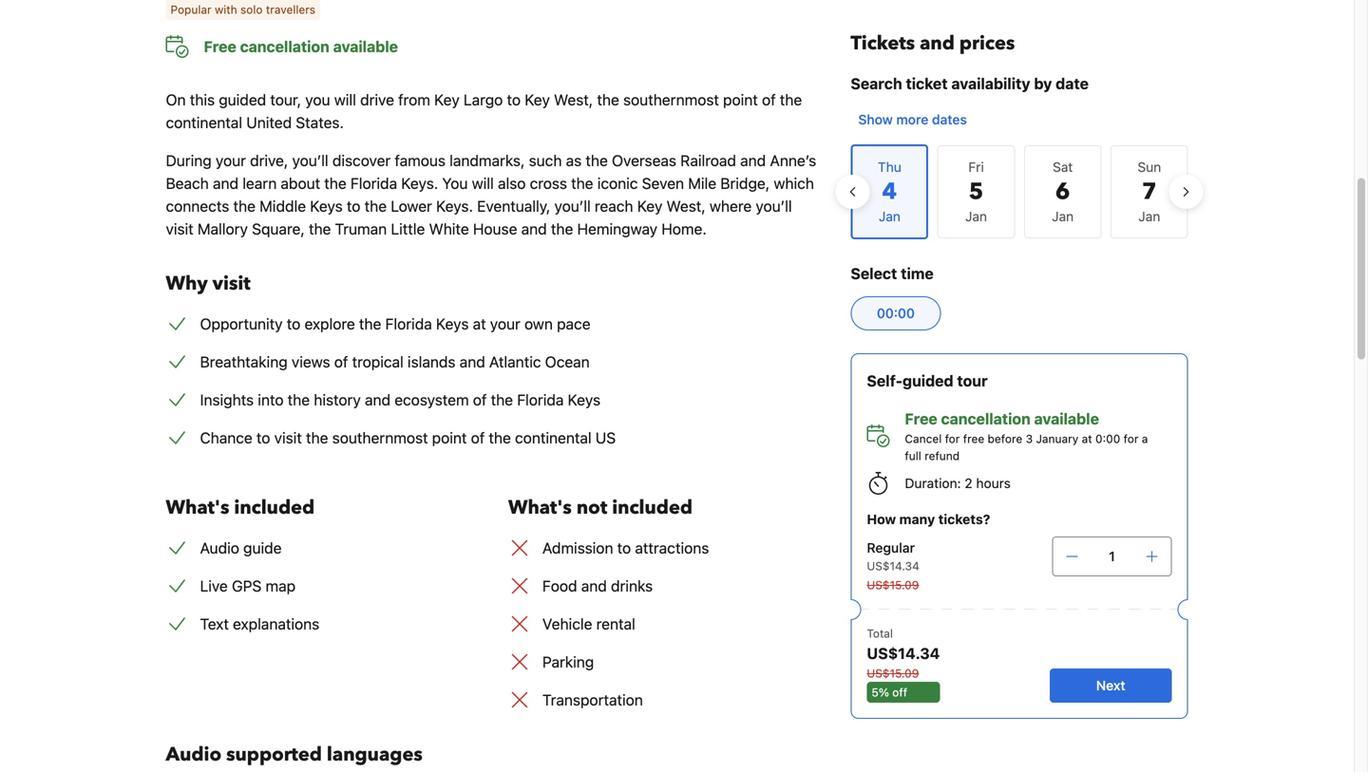 Task type: locate. For each thing, give the bounding box(es) containing it.
you'll down cross
[[555, 197, 591, 215]]

at
[[473, 315, 486, 333], [1082, 432, 1093, 446]]

guided up united
[[219, 91, 266, 109]]

free up the cancel
[[905, 410, 938, 428]]

solo
[[240, 3, 263, 16]]

you'll down which
[[756, 197, 792, 215]]

1 horizontal spatial will
[[472, 174, 494, 192]]

florida down atlantic
[[517, 391, 564, 409]]

1 vertical spatial west,
[[667, 197, 706, 215]]

1 jan from the left
[[966, 209, 987, 224]]

continental down this
[[166, 114, 242, 132]]

us$15.09 inside total us$14.34 us$15.09 5% off
[[867, 667, 919, 680]]

1 horizontal spatial available
[[1034, 410, 1099, 428]]

visit inside during your drive, you'll discover famous landmarks, such as the overseas railroad and anne's beach and learn about the florida keys. you will also cross the iconic seven mile bridge, which connects the middle keys to the lower keys. eventually, you'll reach key west, where you'll visit mallory square, the truman little white house and the hemingway home.
[[166, 220, 194, 238]]

0 horizontal spatial jan
[[966, 209, 987, 224]]

pace
[[557, 315, 591, 333]]

0 vertical spatial southernmost
[[623, 91, 719, 109]]

point up railroad
[[723, 91, 758, 109]]

0 vertical spatial us$15.09
[[867, 579, 919, 592]]

how many tickets?
[[867, 512, 991, 527]]

atlantic
[[489, 353, 541, 371]]

1 vertical spatial point
[[432, 429, 467, 447]]

florida up the breathtaking views of tropical islands and atlantic ocean
[[385, 315, 432, 333]]

0 vertical spatial point
[[723, 91, 758, 109]]

parking
[[543, 653, 594, 671]]

0 vertical spatial free
[[204, 38, 236, 56]]

what's for what's included
[[166, 495, 229, 521]]

west, inside on this guided tour, you will drive from key largo to key west, the southernmost point of the continental united states.
[[554, 91, 593, 109]]

us$14.34 down "regular"
[[867, 560, 920, 573]]

1 vertical spatial at
[[1082, 432, 1093, 446]]

west,
[[554, 91, 593, 109], [667, 197, 706, 215]]

at left own
[[473, 315, 486, 333]]

continental inside on this guided tour, you will drive from key largo to key west, the southernmost point of the continental united states.
[[166, 114, 242, 132]]

1 horizontal spatial your
[[490, 315, 521, 333]]

keys. down famous
[[401, 174, 438, 192]]

included up the guide
[[234, 495, 315, 521]]

1 vertical spatial will
[[472, 174, 494, 192]]

point inside on this guided tour, you will drive from key largo to key west, the southernmost point of the continental united states.
[[723, 91, 758, 109]]

will down landmarks,
[[472, 174, 494, 192]]

free inside the 'free cancellation available cancel for free before 3 january at 0:00 for a full refund'
[[905, 410, 938, 428]]

more
[[897, 112, 929, 127]]

you'll up about at the left top
[[292, 152, 328, 170]]

us$14.34 down total
[[867, 645, 940, 663]]

guided left tour
[[903, 372, 954, 390]]

of
[[762, 91, 776, 109], [334, 353, 348, 371], [473, 391, 487, 409], [471, 429, 485, 447]]

1 vertical spatial florida
[[385, 315, 432, 333]]

opportunity
[[200, 315, 283, 333]]

own
[[525, 315, 553, 333]]

jan down '7'
[[1139, 209, 1161, 224]]

1 what's from the left
[[166, 495, 229, 521]]

us
[[596, 429, 616, 447]]

free for free cancellation available
[[204, 38, 236, 56]]

1 horizontal spatial included
[[612, 495, 693, 521]]

2 horizontal spatial jan
[[1139, 209, 1161, 224]]

what's
[[166, 495, 229, 521], [508, 495, 572, 521]]

key inside during your drive, you'll discover famous landmarks, such as the overseas railroad and anne's beach and learn about the florida keys. you will also cross the iconic seven mile bridge, which connects the middle keys to the lower keys. eventually, you'll reach key west, where you'll visit mallory square, the truman little white house and the hemingway home.
[[637, 197, 663, 215]]

0 horizontal spatial included
[[234, 495, 315, 521]]

0 vertical spatial will
[[334, 91, 356, 109]]

keys.
[[401, 174, 438, 192], [436, 197, 473, 215]]

0 vertical spatial florida
[[351, 174, 397, 192]]

1 vertical spatial southernmost
[[332, 429, 428, 447]]

point down the ecosystem in the left bottom of the page
[[432, 429, 467, 447]]

your
[[216, 152, 246, 170], [490, 315, 521, 333]]

keys down about at the left top
[[310, 197, 343, 215]]

available inside the 'free cancellation available cancel for free before 3 january at 0:00 for a full refund'
[[1034, 410, 1099, 428]]

by
[[1034, 75, 1052, 93]]

admission to attractions
[[543, 539, 709, 557]]

southernmost down insights into the history and ecosystem of the florida keys
[[332, 429, 428, 447]]

you
[[442, 174, 468, 192]]

0 vertical spatial west,
[[554, 91, 593, 109]]

0 vertical spatial your
[[216, 152, 246, 170]]

available up january in the bottom right of the page
[[1034, 410, 1099, 428]]

into
[[258, 391, 284, 409]]

0 vertical spatial visit
[[166, 220, 194, 238]]

0 horizontal spatial west,
[[554, 91, 593, 109]]

0 horizontal spatial cancellation
[[240, 38, 330, 56]]

1 vertical spatial available
[[1034, 410, 1099, 428]]

cancel
[[905, 432, 942, 446]]

audio left "supported"
[[166, 742, 222, 768]]

to right largo
[[507, 91, 521, 109]]

text explanations
[[200, 615, 320, 633]]

and up ticket
[[920, 30, 955, 57]]

sat
[[1053, 159, 1073, 175]]

visit down "into" at bottom
[[274, 429, 302, 447]]

1 vertical spatial guided
[[903, 372, 954, 390]]

1 vertical spatial keys
[[436, 315, 469, 333]]

us$14.34
[[867, 560, 920, 573], [867, 645, 940, 663]]

southernmost inside on this guided tour, you will drive from key largo to key west, the southernmost point of the continental united states.
[[623, 91, 719, 109]]

eventually,
[[477, 197, 551, 215]]

free for free cancellation available cancel for free before 3 january at 0:00 for a full refund
[[905, 410, 938, 428]]

us$15.09 down the regular us$14.34
[[867, 579, 919, 592]]

drive
[[360, 91, 394, 109]]

travellers
[[266, 3, 315, 16]]

self-
[[867, 372, 903, 390]]

1 horizontal spatial west,
[[667, 197, 706, 215]]

1 horizontal spatial point
[[723, 91, 758, 109]]

0 vertical spatial keys
[[310, 197, 343, 215]]

1 horizontal spatial guided
[[903, 372, 954, 390]]

1 horizontal spatial jan
[[1052, 209, 1074, 224]]

to
[[507, 91, 521, 109], [347, 197, 361, 215], [287, 315, 301, 333], [257, 429, 270, 447], [617, 539, 631, 557]]

food and drinks
[[543, 577, 653, 595]]

and right islands
[[460, 353, 485, 371]]

keys down ocean
[[568, 391, 601, 409]]

of up anne's
[[762, 91, 776, 109]]

2 us$14.34 from the top
[[867, 645, 940, 663]]

2 jan from the left
[[1052, 209, 1074, 224]]

to right "chance"
[[257, 429, 270, 447]]

hemingway
[[577, 220, 658, 238]]

what's not included
[[508, 495, 693, 521]]

beach
[[166, 174, 209, 192]]

cancellation
[[240, 38, 330, 56], [941, 410, 1031, 428]]

1 horizontal spatial what's
[[508, 495, 572, 521]]

included up "attractions"
[[612, 495, 693, 521]]

1 horizontal spatial visit
[[213, 271, 251, 297]]

0 horizontal spatial continental
[[166, 114, 242, 132]]

ticket
[[906, 75, 948, 93]]

what's left not
[[508, 495, 572, 521]]

languages
[[327, 742, 423, 768]]

key down seven
[[637, 197, 663, 215]]

cancellation inside the 'free cancellation available cancel for free before 3 january at 0:00 for a full refund'
[[941, 410, 1031, 428]]

available
[[333, 38, 398, 56], [1034, 410, 1099, 428]]

of inside on this guided tour, you will drive from key largo to key west, the southernmost point of the continental united states.
[[762, 91, 776, 109]]

at left 0:00
[[1082, 432, 1093, 446]]

reach
[[595, 197, 633, 215]]

this
[[190, 91, 215, 109]]

will inside on this guided tour, you will drive from key largo to key west, the southernmost point of the continental united states.
[[334, 91, 356, 109]]

2 us$15.09 from the top
[[867, 667, 919, 680]]

1 included from the left
[[234, 495, 315, 521]]

visit down the connects
[[166, 220, 194, 238]]

2 vertical spatial keys
[[568, 391, 601, 409]]

1 horizontal spatial continental
[[515, 429, 592, 447]]

jan for 7
[[1139, 209, 1161, 224]]

jan inside sun 7 jan
[[1139, 209, 1161, 224]]

0 horizontal spatial visit
[[166, 220, 194, 238]]

to up truman
[[347, 197, 361, 215]]

for left a at right bottom
[[1124, 432, 1139, 446]]

tickets and prices
[[851, 30, 1015, 57]]

0 horizontal spatial available
[[333, 38, 398, 56]]

0 vertical spatial at
[[473, 315, 486, 333]]

jan down 5 in the top of the page
[[966, 209, 987, 224]]

1 vertical spatial us$15.09
[[867, 667, 919, 680]]

you'll
[[292, 152, 328, 170], [555, 197, 591, 215], [756, 197, 792, 215]]

cancellation down travellers
[[240, 38, 330, 56]]

guide
[[243, 539, 282, 557]]

0 horizontal spatial for
[[945, 432, 960, 446]]

2 vertical spatial visit
[[274, 429, 302, 447]]

1 vertical spatial audio
[[166, 742, 222, 768]]

0 vertical spatial audio
[[200, 539, 239, 557]]

0 horizontal spatial your
[[216, 152, 246, 170]]

us$14.34 for total
[[867, 645, 940, 663]]

tour,
[[270, 91, 301, 109]]

0 horizontal spatial will
[[334, 91, 356, 109]]

keys. down you
[[436, 197, 473, 215]]

refund
[[925, 449, 960, 463]]

search ticket availability by date
[[851, 75, 1089, 93]]

region
[[836, 137, 1204, 247]]

1 vertical spatial free
[[905, 410, 938, 428]]

0 horizontal spatial point
[[432, 429, 467, 447]]

what's for what's not included
[[508, 495, 572, 521]]

popular with solo travellers
[[171, 3, 315, 16]]

available up drive at the top left of the page
[[333, 38, 398, 56]]

0 horizontal spatial what's
[[166, 495, 229, 521]]

0 vertical spatial cancellation
[[240, 38, 330, 56]]

2 what's from the left
[[508, 495, 572, 521]]

free down "with"
[[204, 38, 236, 56]]

to up drinks
[[617, 539, 631, 557]]

0 horizontal spatial free
[[204, 38, 236, 56]]

prices
[[960, 30, 1015, 57]]

jan down 6
[[1052, 209, 1074, 224]]

0 vertical spatial continental
[[166, 114, 242, 132]]

as
[[566, 152, 582, 170]]

guided
[[219, 91, 266, 109], [903, 372, 954, 390]]

cancellation for free cancellation available
[[240, 38, 330, 56]]

keys up islands
[[436, 315, 469, 333]]

cross
[[530, 174, 567, 192]]

0 horizontal spatial guided
[[219, 91, 266, 109]]

0 vertical spatial guided
[[219, 91, 266, 109]]

breathtaking views of tropical islands and atlantic ocean
[[200, 353, 590, 371]]

to for admission to attractions
[[617, 539, 631, 557]]

0 horizontal spatial keys
[[310, 197, 343, 215]]

for up refund
[[945, 432, 960, 446]]

show more dates
[[859, 112, 967, 127]]

to inside during your drive, you'll discover famous landmarks, such as the overseas railroad and anne's beach and learn about the florida keys. you will also cross the iconic seven mile bridge, which connects the middle keys to the lower keys. eventually, you'll reach key west, where you'll visit mallory square, the truman little white house and the hemingway home.
[[347, 197, 361, 215]]

will inside during your drive, you'll discover famous landmarks, such as the overseas railroad and anne's beach and learn about the florida keys. you will also cross the iconic seven mile bridge, which connects the middle keys to the lower keys. eventually, you'll reach key west, where you'll visit mallory square, the truman little white house and the hemingway home.
[[472, 174, 494, 192]]

sun 7 jan
[[1138, 159, 1161, 224]]

history
[[314, 391, 361, 409]]

2 horizontal spatial visit
[[274, 429, 302, 447]]

2 included from the left
[[612, 495, 693, 521]]

to left explore
[[287, 315, 301, 333]]

admission
[[543, 539, 613, 557]]

us$15.09 up the off
[[867, 667, 919, 680]]

southernmost up overseas at the top of the page
[[623, 91, 719, 109]]

1 horizontal spatial cancellation
[[941, 410, 1031, 428]]

key right largo
[[525, 91, 550, 109]]

and left the learn
[[213, 174, 239, 192]]

available for free cancellation available
[[333, 38, 398, 56]]

views
[[292, 353, 330, 371]]

1 horizontal spatial free
[[905, 410, 938, 428]]

not
[[577, 495, 608, 521]]

your left own
[[490, 315, 521, 333]]

house
[[473, 220, 517, 238]]

florida down discover
[[351, 174, 397, 192]]

1 us$14.34 from the top
[[867, 560, 920, 573]]

cancellation up free on the bottom right of the page
[[941, 410, 1031, 428]]

0 vertical spatial us$14.34
[[867, 560, 920, 573]]

florida inside during your drive, you'll discover famous landmarks, such as the overseas railroad and anne's beach and learn about the florida keys. you will also cross the iconic seven mile bridge, which connects the middle keys to the lower keys. eventually, you'll reach key west, where you'll visit mallory square, the truman little white house and the hemingway home.
[[351, 174, 397, 192]]

1 horizontal spatial southernmost
[[623, 91, 719, 109]]

insights into the history and ecosystem of the florida keys
[[200, 391, 601, 409]]

continental left "us" at the left bottom of the page
[[515, 429, 592, 447]]

of right the ecosystem in the left bottom of the page
[[473, 391, 487, 409]]

sat 6 jan
[[1052, 159, 1074, 224]]

1 vertical spatial us$14.34
[[867, 645, 940, 663]]

what's up audio guide
[[166, 495, 229, 521]]

key right the from
[[434, 91, 460, 109]]

1 horizontal spatial for
[[1124, 432, 1139, 446]]

hours
[[976, 476, 1011, 491]]

00:00
[[877, 306, 915, 321]]

2 horizontal spatial key
[[637, 197, 663, 215]]

of right views
[[334, 353, 348, 371]]

keys inside during your drive, you'll discover famous landmarks, such as the overseas railroad and anne's beach and learn about the florida keys. you will also cross the iconic seven mile bridge, which connects the middle keys to the lower keys. eventually, you'll reach key west, where you'll visit mallory square, the truman little white house and the hemingway home.
[[310, 197, 343, 215]]

3 jan from the left
[[1139, 209, 1161, 224]]

0 vertical spatial available
[[333, 38, 398, 56]]

your up the learn
[[216, 152, 246, 170]]

west, up the as
[[554, 91, 593, 109]]

1 vertical spatial cancellation
[[941, 410, 1031, 428]]

point
[[723, 91, 758, 109], [432, 429, 467, 447]]

west, up home.
[[667, 197, 706, 215]]

1 vertical spatial continental
[[515, 429, 592, 447]]

1 vertical spatial your
[[490, 315, 521, 333]]

vehicle
[[543, 615, 592, 633]]

fri 5 jan
[[966, 159, 987, 224]]

6
[[1056, 176, 1070, 208]]

visit up the opportunity
[[213, 271, 251, 297]]

1 horizontal spatial at
[[1082, 432, 1093, 446]]

will right you
[[334, 91, 356, 109]]

florida
[[351, 174, 397, 192], [385, 315, 432, 333], [517, 391, 564, 409]]

your inside during your drive, you'll discover famous landmarks, such as the overseas railroad and anne's beach and learn about the florida keys. you will also cross the iconic seven mile bridge, which connects the middle keys to the lower keys. eventually, you'll reach key west, where you'll visit mallory square, the truman little white house and the hemingway home.
[[216, 152, 246, 170]]

railroad
[[681, 152, 736, 170]]

0 horizontal spatial you'll
[[292, 152, 328, 170]]

1 horizontal spatial keys
[[436, 315, 469, 333]]

of down insights into the history and ecosystem of the florida keys
[[471, 429, 485, 447]]

audio up 'live'
[[200, 539, 239, 557]]

full
[[905, 449, 922, 463]]

southernmost
[[623, 91, 719, 109], [332, 429, 428, 447]]



Task type: describe. For each thing, give the bounding box(es) containing it.
a
[[1142, 432, 1148, 446]]

tour
[[957, 372, 988, 390]]

search
[[851, 75, 902, 93]]

and up bridge,
[[740, 152, 766, 170]]

time
[[901, 265, 934, 283]]

cancellation for free cancellation available cancel for free before 3 january at 0:00 for a full refund
[[941, 410, 1031, 428]]

jan for 5
[[966, 209, 987, 224]]

gps
[[232, 577, 262, 595]]

where
[[710, 197, 752, 215]]

discover
[[332, 152, 391, 170]]

drive,
[[250, 152, 288, 170]]

what's included
[[166, 495, 315, 521]]

availability
[[952, 75, 1031, 93]]

ocean
[[545, 353, 590, 371]]

map
[[266, 577, 296, 595]]

during your drive, you'll discover famous landmarks, such as the overseas railroad and anne's beach and learn about the florida keys. you will also cross the iconic seven mile bridge, which connects the middle keys to the lower keys. eventually, you'll reach key west, where you'll visit mallory square, the truman little white house and the hemingway home.
[[166, 152, 817, 238]]

on this guided tour, you will drive from key largo to key west, the southernmost point of the continental united states.
[[166, 91, 802, 132]]

1 for from the left
[[945, 432, 960, 446]]

duration:
[[905, 476, 961, 491]]

0 horizontal spatial key
[[434, 91, 460, 109]]

january
[[1036, 432, 1079, 446]]

live gps map
[[200, 577, 296, 595]]

to for opportunity to explore the florida keys at your own pace
[[287, 315, 301, 333]]

supported
[[226, 742, 322, 768]]

duration: 2 hours
[[905, 476, 1011, 491]]

also
[[498, 174, 526, 192]]

seven
[[642, 174, 684, 192]]

lower
[[391, 197, 432, 215]]

0 vertical spatial keys.
[[401, 174, 438, 192]]

learn
[[243, 174, 277, 192]]

audio for audio supported languages
[[166, 742, 222, 768]]

0 horizontal spatial southernmost
[[332, 429, 428, 447]]

islands
[[408, 353, 456, 371]]

dates
[[932, 112, 967, 127]]

anne's
[[770, 152, 817, 170]]

date
[[1056, 75, 1089, 93]]

3
[[1026, 432, 1033, 446]]

off
[[893, 686, 908, 699]]

popular
[[171, 3, 212, 16]]

1 horizontal spatial you'll
[[555, 197, 591, 215]]

jan for 6
[[1052, 209, 1074, 224]]

famous
[[395, 152, 446, 170]]

why visit
[[166, 271, 251, 297]]

at inside the 'free cancellation available cancel for free before 3 january at 0:00 for a full refund'
[[1082, 432, 1093, 446]]

2 vertical spatial florida
[[517, 391, 564, 409]]

0 horizontal spatial at
[[473, 315, 486, 333]]

west, inside during your drive, you'll discover famous landmarks, such as the overseas railroad and anne's beach and learn about the florida keys. you will also cross the iconic seven mile bridge, which connects the middle keys to the lower keys. eventually, you'll reach key west, where you'll visit mallory square, the truman little white house and the hemingway home.
[[667, 197, 706, 215]]

show
[[859, 112, 893, 127]]

1 vertical spatial visit
[[213, 271, 251, 297]]

vehicle rental
[[543, 615, 636, 633]]

1 horizontal spatial key
[[525, 91, 550, 109]]

region containing 5
[[836, 137, 1204, 247]]

overseas
[[612, 152, 677, 170]]

attractions
[[635, 539, 709, 557]]

square,
[[252, 220, 305, 238]]

how
[[867, 512, 896, 527]]

food
[[543, 577, 577, 595]]

and down tropical
[[365, 391, 391, 409]]

us$14.34 for regular
[[867, 560, 920, 573]]

explanations
[[233, 615, 320, 633]]

1 us$15.09 from the top
[[867, 579, 919, 592]]

live
[[200, 577, 228, 595]]

to inside on this guided tour, you will drive from key largo to key west, the southernmost point of the continental united states.
[[507, 91, 521, 109]]

ecosystem
[[395, 391, 469, 409]]

show more dates button
[[851, 103, 975, 137]]

and right the food
[[581, 577, 607, 595]]

why
[[166, 271, 208, 297]]

fri
[[969, 159, 984, 175]]

during
[[166, 152, 212, 170]]

audio guide
[[200, 539, 282, 557]]

breathtaking
[[200, 353, 288, 371]]

2 horizontal spatial keys
[[568, 391, 601, 409]]

tickets
[[851, 30, 915, 57]]

mile
[[688, 174, 717, 192]]

with
[[215, 3, 237, 16]]

sun
[[1138, 159, 1161, 175]]

middle
[[260, 197, 306, 215]]

select time
[[851, 265, 934, 283]]

such
[[529, 152, 562, 170]]

audio for audio guide
[[200, 539, 239, 557]]

audio supported languages
[[166, 742, 423, 768]]

home.
[[662, 220, 707, 238]]

total
[[867, 627, 893, 641]]

total us$14.34 us$15.09 5% off
[[867, 627, 940, 699]]

5%
[[872, 686, 889, 699]]

guided inside on this guided tour, you will drive from key largo to key west, the southernmost point of the continental united states.
[[219, 91, 266, 109]]

connects
[[166, 197, 229, 215]]

self-guided tour
[[867, 372, 988, 390]]

1 vertical spatial keys.
[[436, 197, 473, 215]]

2 horizontal spatial you'll
[[756, 197, 792, 215]]

to for chance to visit the southernmost point of the continental us
[[257, 429, 270, 447]]

5
[[969, 176, 984, 208]]

on
[[166, 91, 186, 109]]

available for free cancellation available cancel for free before 3 january at 0:00 for a full refund
[[1034, 410, 1099, 428]]

little
[[391, 220, 425, 238]]

truman
[[335, 220, 387, 238]]

7
[[1142, 176, 1157, 208]]

text
[[200, 615, 229, 633]]

drinks
[[611, 577, 653, 595]]

chance to visit the southernmost point of the continental us
[[200, 429, 616, 447]]

next
[[1097, 678, 1126, 694]]

free cancellation available cancel for free before 3 january at 0:00 for a full refund
[[905, 410, 1148, 463]]

iconic
[[597, 174, 638, 192]]

before
[[988, 432, 1023, 446]]

you
[[305, 91, 330, 109]]

which
[[774, 174, 814, 192]]

2 for from the left
[[1124, 432, 1139, 446]]

landmarks,
[[450, 152, 525, 170]]

and down eventually,
[[521, 220, 547, 238]]

select
[[851, 265, 897, 283]]



Task type: vqa. For each thing, say whether or not it's contained in the screenshot.
Point's SAN
no



